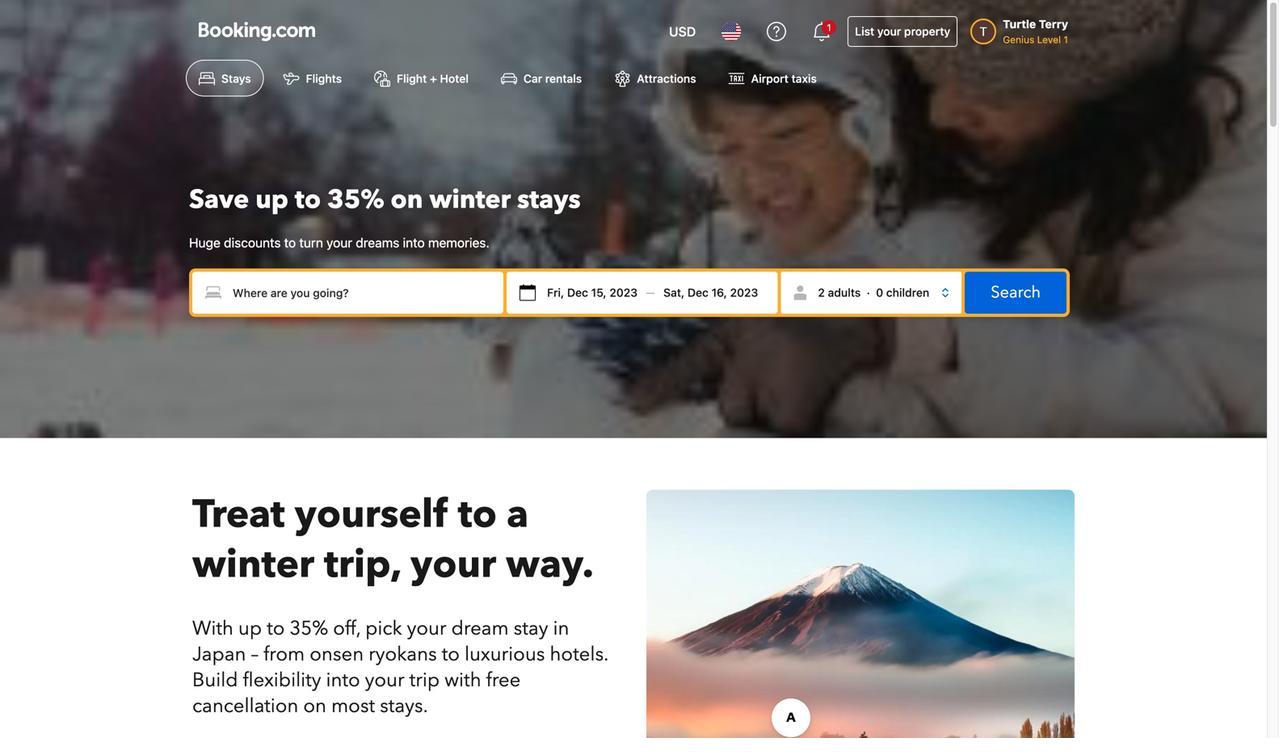 Task type: vqa. For each thing, say whether or not it's contained in the screenshot.
22 November 2023 option
no



Task type: locate. For each thing, give the bounding box(es) containing it.
Type your destination search field
[[192, 272, 504, 314]]

0 horizontal spatial winter
[[192, 539, 314, 592]]

attractions
[[637, 72, 696, 85]]

usd button
[[660, 12, 706, 51]]

1 horizontal spatial dec
[[688, 286, 709, 300]]

2023 right 15,
[[610, 286, 638, 300]]

japan
[[192, 642, 246, 669]]

save up to 35% on winter stays
[[189, 182, 581, 217]]

1 horizontal spatial 2023
[[730, 286, 758, 300]]

1 svg image from the left
[[520, 285, 536, 301]]

on up dreams
[[391, 182, 423, 217]]

dec left 16,
[[688, 286, 709, 300]]

0 horizontal spatial dec
[[567, 286, 588, 300]]

to
[[295, 182, 321, 217], [284, 235, 296, 251], [458, 489, 497, 542], [267, 616, 285, 643], [442, 642, 460, 669]]

2023 for sat, dec 16, 2023
[[730, 286, 758, 300]]

free
[[486, 668, 521, 694]]

1 right level
[[1064, 34, 1068, 45]]

pick
[[365, 616, 402, 643]]

0 vertical spatial 1
[[827, 22, 832, 33]]

into right dreams
[[403, 235, 425, 251]]

1 vertical spatial 1
[[1064, 34, 1068, 45]]

winter
[[430, 182, 511, 217], [192, 539, 314, 592]]

stays
[[221, 72, 251, 85]]

1 horizontal spatial on
[[391, 182, 423, 217]]

1 horizontal spatial winter
[[430, 182, 511, 217]]

winter up 'memories.'
[[430, 182, 511, 217]]

35% up huge discounts to turn your dreams into memories.
[[327, 182, 384, 217]]

search
[[991, 282, 1041, 304]]

dec
[[567, 286, 588, 300], [688, 286, 709, 300]]

1 dec from the left
[[567, 286, 588, 300]]

fri, dec 15, 2023
[[547, 286, 638, 300]]

trip,
[[324, 539, 401, 592]]

1 2023 from the left
[[610, 286, 638, 300]]

rentals
[[545, 72, 582, 85]]

your inside treat yourself to a winter trip, your way.
[[411, 539, 496, 592]]

none search field containing search
[[189, 269, 1070, 317]]

1 inside button
[[827, 22, 832, 33]]

turtle terry genius level 1
[[1003, 17, 1068, 45]]

0 vertical spatial winter
[[430, 182, 511, 217]]

2
[[818, 286, 825, 300]]

level
[[1037, 34, 1061, 45]]

35% inside with up to 35% off, pick your dream stay in japan – from onsen ryokans to luxurious hotels. build flexibility into your trip with free cancellation on most stays.
[[290, 616, 328, 643]]

huge
[[189, 235, 221, 251]]

cancellation
[[192, 694, 299, 720]]

2023
[[610, 286, 638, 300], [730, 286, 758, 300]]

1 left list
[[827, 22, 832, 33]]

build
[[192, 668, 238, 694]]

svg image left 16,
[[664, 285, 680, 301]]

1 horizontal spatial svg image
[[664, 285, 680, 301]]

35% left 'off,'
[[290, 616, 328, 643]]

your right list
[[878, 25, 901, 38]]

on left most
[[303, 694, 327, 720]]

yourself
[[295, 489, 448, 542]]

2023 right 16,
[[730, 286, 758, 300]]

0 horizontal spatial 1
[[827, 22, 832, 33]]

0 vertical spatial up
[[256, 182, 288, 217]]

1 vertical spatial into
[[326, 668, 360, 694]]

search button
[[965, 272, 1067, 314]]

1
[[827, 22, 832, 33], [1064, 34, 1068, 45]]

0 vertical spatial on
[[391, 182, 423, 217]]

flights link
[[270, 60, 355, 96]]

up
[[256, 182, 288, 217], [238, 616, 262, 643]]

genius
[[1003, 34, 1035, 45]]

0 horizontal spatial on
[[303, 694, 327, 720]]

svg image for fri,
[[520, 285, 536, 301]]

35%
[[327, 182, 384, 217], [290, 616, 328, 643]]

list your property link
[[848, 16, 958, 47]]

dec left 15,
[[567, 286, 588, 300]]

1 horizontal spatial 1
[[1064, 34, 1068, 45]]

airport taxis link
[[716, 60, 830, 96]]

0 horizontal spatial 2023
[[610, 286, 638, 300]]

hotels.
[[550, 642, 608, 669]]

1 vertical spatial 35%
[[290, 616, 328, 643]]

discounts
[[224, 235, 281, 251]]

way.
[[506, 539, 594, 592]]

attractions link
[[602, 60, 709, 96]]

taxis
[[792, 72, 817, 85]]

into
[[403, 235, 425, 251], [326, 668, 360, 694]]

svg image
[[520, 285, 536, 301], [664, 285, 680, 301]]

on inside with up to 35% off, pick your dream stay in japan – from onsen ryokans to luxurious hotels. build flexibility into your trip with free cancellation on most stays.
[[303, 694, 327, 720]]

2 2023 from the left
[[730, 286, 758, 300]]

winter inside treat yourself to a winter trip, your way.
[[192, 539, 314, 592]]

booking.com online hotel reservations image
[[199, 22, 315, 41]]

your
[[878, 25, 901, 38], [327, 235, 352, 251], [411, 539, 496, 592], [407, 616, 447, 643], [365, 668, 405, 694]]

1 vertical spatial winter
[[192, 539, 314, 592]]

svg image left fri,
[[520, 285, 536, 301]]

2 dec from the left
[[688, 286, 709, 300]]

winter up with
[[192, 539, 314, 592]]

terry
[[1039, 17, 1068, 31]]

airport
[[751, 72, 789, 85]]

1 vertical spatial on
[[303, 694, 327, 720]]

2 svg image from the left
[[664, 285, 680, 301]]

off,
[[333, 616, 361, 643]]

+
[[430, 72, 437, 85]]

up for with
[[238, 616, 262, 643]]

0 vertical spatial 35%
[[327, 182, 384, 217]]

most
[[331, 694, 375, 720]]

to left turn on the left of page
[[284, 235, 296, 251]]

0 horizontal spatial into
[[326, 668, 360, 694]]

1 vertical spatial up
[[238, 616, 262, 643]]

up up discounts
[[256, 182, 288, 217]]

up right with
[[238, 616, 262, 643]]

list
[[855, 25, 875, 38]]

1 inside the turtle terry genius level 1
[[1064, 34, 1068, 45]]

up inside with up to 35% off, pick your dream stay in japan – from onsen ryokans to luxurious hotels. build flexibility into your trip with free cancellation on most stays.
[[238, 616, 262, 643]]

to inside treat yourself to a winter trip, your way.
[[458, 489, 497, 542]]

0 horizontal spatial svg image
[[520, 285, 536, 301]]

memories.
[[428, 235, 490, 251]]

0 vertical spatial into
[[403, 235, 425, 251]]

to right –
[[267, 616, 285, 643]]

children
[[886, 286, 930, 300]]

your right pick
[[407, 616, 447, 643]]

flight + hotel
[[397, 72, 469, 85]]

dream
[[451, 616, 509, 643]]

in
[[553, 616, 569, 643]]

stay
[[514, 616, 548, 643]]

into down 'off,'
[[326, 668, 360, 694]]

car rentals link
[[488, 60, 595, 96]]

list your property
[[855, 25, 951, 38]]

turn
[[299, 235, 323, 251]]

None search field
[[189, 269, 1070, 317]]

fri,
[[547, 286, 564, 300]]

your up dream
[[411, 539, 496, 592]]

up for save
[[256, 182, 288, 217]]

on
[[391, 182, 423, 217], [303, 694, 327, 720]]

15,
[[591, 286, 607, 300]]

to up turn on the left of page
[[295, 182, 321, 217]]

to left a
[[458, 489, 497, 542]]



Task type: describe. For each thing, give the bounding box(es) containing it.
with up to 35% off, pick your dream stay in japan – from onsen ryokans to luxurious hotels. build flexibility into your trip with free cancellation on most stays.
[[192, 616, 608, 720]]

with
[[192, 616, 234, 643]]

property
[[904, 25, 951, 38]]

treat yourself to a winter trip, your way.
[[192, 489, 594, 592]]

hotel
[[440, 72, 469, 85]]

stays link
[[186, 60, 264, 96]]

dec for fri,
[[567, 286, 588, 300]]

2023 for fri, dec 15, 2023
[[610, 286, 638, 300]]

luxurious
[[465, 642, 545, 669]]

adults
[[828, 286, 861, 300]]

turtle
[[1003, 17, 1036, 31]]

stays
[[517, 182, 581, 217]]

sat,
[[664, 286, 685, 300]]

dreams
[[356, 235, 400, 251]]

16,
[[712, 286, 727, 300]]

to for trip,
[[458, 489, 497, 542]]

your left trip
[[365, 668, 405, 694]]

a
[[507, 489, 529, 542]]

save
[[189, 182, 249, 217]]

huge discounts to turn your dreams into memories.
[[189, 235, 490, 251]]

–
[[251, 642, 259, 669]]

car rentals
[[524, 72, 582, 85]]

35% for on
[[327, 182, 384, 217]]

35% for off,
[[290, 616, 328, 643]]

to for dreams
[[284, 235, 296, 251]]

usd
[[669, 24, 696, 39]]

airport taxis
[[751, 72, 817, 85]]

into inside with up to 35% off, pick your dream stay in japan – from onsen ryokans to luxurious hotels. build flexibility into your trip with free cancellation on most stays.
[[326, 668, 360, 694]]

·
[[867, 286, 870, 300]]

with
[[445, 668, 481, 694]]

trip
[[409, 668, 440, 694]]

flight
[[397, 72, 427, 85]]

svg image for sat,
[[664, 285, 680, 301]]

your right turn on the left of page
[[327, 235, 352, 251]]

your inside list your property link
[[878, 25, 901, 38]]

to right trip
[[442, 642, 460, 669]]

treat
[[192, 489, 285, 542]]

flights
[[306, 72, 342, 85]]

0
[[876, 286, 883, 300]]

to for winter
[[295, 182, 321, 217]]

flight + hotel link
[[361, 60, 482, 96]]

dec for sat,
[[688, 286, 709, 300]]

onsen
[[310, 642, 364, 669]]

sat, dec 16, 2023
[[664, 286, 758, 300]]

stays.
[[380, 694, 428, 720]]

car
[[524, 72, 542, 85]]

ryokans
[[369, 642, 437, 669]]

2 adults · 0 children
[[818, 286, 930, 300]]

to for pick
[[267, 616, 285, 643]]

1 button
[[803, 12, 842, 51]]

from
[[264, 642, 305, 669]]

flexibility
[[243, 668, 321, 694]]

1 horizontal spatial into
[[403, 235, 425, 251]]



